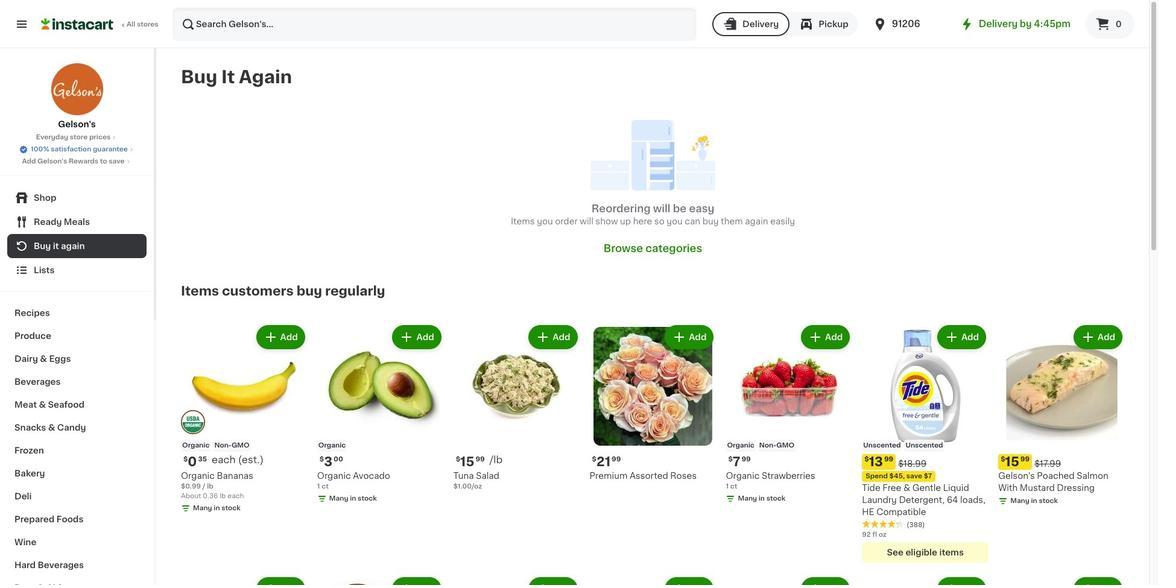Task type: describe. For each thing, give the bounding box(es) containing it.
00
[[334, 456, 343, 463]]

pickup button
[[790, 12, 858, 36]]

each inside organic bananas $0.99 / lb about 0.36 lb each
[[228, 493, 244, 500]]

35
[[198, 456, 207, 463]]

premium assorted roses
[[590, 472, 697, 480]]

liquid
[[943, 484, 969, 492]]

eligible
[[906, 548, 937, 557]]

recipes link
[[7, 302, 147, 325]]

many in stock down organic avocado 1 ct
[[329, 495, 377, 502]]

$ for 15
[[456, 456, 460, 463]]

(est.)
[[238, 455, 264, 465]]

2 you from the left
[[667, 217, 683, 226]]

frozen link
[[7, 439, 147, 462]]

browse
[[604, 244, 643, 254]]

items
[[939, 548, 964, 557]]

again
[[239, 68, 292, 86]]

$ for gelson's poached salmon with mustard dressing
[[1001, 456, 1005, 463]]

organic up $ 7 99 on the bottom right
[[727, 442, 754, 449]]

$1.00/oz
[[453, 483, 482, 490]]

1 non- from the left
[[214, 442, 232, 449]]

100% satisfaction guarantee button
[[19, 142, 135, 154]]

everyday store prices
[[36, 134, 111, 141]]

ready meals button
[[7, 210, 147, 234]]

deli
[[14, 492, 32, 501]]

fl
[[872, 532, 877, 538]]

1 gmo from the left
[[232, 442, 250, 449]]

frozen
[[14, 446, 44, 455]]

add button for gelson's poached salmon with mustard dressing
[[1075, 327, 1121, 348]]

delivery for delivery
[[743, 20, 779, 28]]

2 organic non-gmo from the left
[[727, 442, 794, 449]]

many down with
[[1010, 498, 1030, 504]]

roses
[[670, 472, 697, 480]]

again inside reordering will be easy items you order will show up here so you can buy them again easily
[[745, 217, 768, 226]]

mustard
[[1020, 484, 1055, 492]]

0 button
[[1085, 10, 1135, 39]]

$ 15 99 $17.99 gelson's poached salmon with mustard dressing
[[998, 456, 1109, 492]]

product group containing 3
[[317, 323, 444, 506]]

1 unscented from the left
[[863, 442, 901, 449]]

candy
[[57, 423, 86, 432]]

salmon
[[1077, 472, 1109, 480]]

items customers buy regularly
[[181, 285, 385, 298]]

each (est.)
[[212, 455, 264, 465]]

21
[[596, 456, 610, 468]]

/lb
[[490, 455, 503, 465]]

delivery by 4:45pm
[[979, 19, 1071, 28]]

1 vertical spatial items
[[181, 285, 219, 298]]

organic bananas $0.99 / lb about 0.36 lb each
[[181, 472, 253, 500]]

them
[[721, 217, 743, 226]]

bakery
[[14, 469, 45, 478]]

unscented unscented
[[863, 442, 943, 449]]

again inside "link"
[[61, 242, 85, 250]]

shop
[[34, 194, 56, 202]]

add button for organic avocado
[[394, 327, 440, 348]]

add button for premium assorted roses
[[666, 327, 713, 348]]

regularly
[[325, 285, 385, 298]]

7
[[733, 456, 740, 468]]

see eligible items
[[887, 548, 964, 557]]

99 for 21
[[612, 456, 621, 463]]

compatible
[[877, 508, 926, 517]]

organic up 35
[[182, 442, 210, 449]]

meat & seafood link
[[7, 393, 147, 416]]

& for dairy
[[40, 355, 47, 363]]

snacks & candy
[[14, 423, 86, 432]]

in down organic strawberries 1 ct
[[759, 495, 765, 502]]

$ for 21
[[592, 456, 596, 463]]

stock down organic avocado 1 ct
[[358, 495, 377, 502]]

ready meals
[[34, 218, 90, 226]]

prices
[[89, 134, 111, 141]]

$13.99 original price: $18.99 element
[[862, 454, 989, 470]]

$ for 7
[[728, 456, 733, 463]]

delivery by 4:45pm link
[[960, 17, 1071, 31]]

everyday store prices link
[[36, 133, 118, 142]]

organic inside organic bananas $0.99 / lb about 0.36 lb each
[[181, 472, 215, 480]]

$18.99
[[898, 460, 927, 468]]

Search field
[[174, 8, 696, 40]]

many down 0.36 at the bottom left of page
[[193, 505, 212, 512]]

recipes
[[14, 309, 50, 317]]

2 unscented from the left
[[906, 442, 943, 449]]

$17.99
[[1035, 460, 1061, 468]]

91206 button
[[873, 7, 945, 41]]

add button for organic strawberries
[[802, 327, 849, 348]]

by
[[1020, 19, 1032, 28]]

can
[[685, 217, 700, 226]]

buy for buy it again
[[181, 68, 217, 86]]

64
[[947, 496, 958, 504]]

0 vertical spatial save
[[109, 158, 125, 165]]

gelson's inside "link"
[[58, 120, 96, 128]]

free
[[883, 484, 901, 492]]

in down 0.36 at the bottom left of page
[[214, 505, 220, 512]]

salad
[[476, 472, 499, 480]]

here
[[633, 217, 652, 226]]

product group containing 0
[[181, 323, 308, 516]]

pickup
[[819, 20, 849, 28]]

beverages link
[[7, 370, 147, 393]]

add for gelson's poached salmon with mustard dressing
[[1098, 333, 1115, 342]]

see
[[887, 548, 904, 557]]

to
[[100, 158, 107, 165]]

100%
[[31, 146, 49, 153]]

everyday
[[36, 134, 68, 141]]

tuna salad $1.00/oz
[[453, 472, 499, 490]]

buy it again
[[34, 242, 85, 250]]

it
[[221, 68, 235, 86]]

1 organic non-gmo from the left
[[182, 442, 250, 449]]

produce link
[[7, 325, 147, 347]]

poached
[[1037, 472, 1075, 480]]

rewards
[[69, 158, 98, 165]]

$ inside $ 13 99 $18.99 spend $45, save $7 tide free & gentle liquid laundry detergent, 64 loads, he compatible
[[865, 456, 869, 463]]

1 horizontal spatial lb
[[220, 493, 226, 500]]

add for premium assorted roses
[[689, 333, 707, 342]]

1 you from the left
[[537, 217, 553, 226]]

with
[[998, 484, 1018, 492]]

in down organic avocado 1 ct
[[350, 495, 356, 502]]

detergent,
[[899, 496, 945, 504]]

stores
[[137, 21, 158, 28]]

stock down mustard
[[1039, 498, 1058, 504]]

0 horizontal spatial will
[[580, 217, 593, 226]]

$15.99 per pound element
[[453, 454, 580, 470]]

2 non- from the left
[[759, 442, 776, 449]]

99 inside $ 13 99 $18.99 spend $45, save $7 tide free & gentle liquid laundry detergent, 64 loads, he compatible
[[884, 456, 893, 463]]

gelson's logo image
[[50, 63, 103, 116]]

buy inside reordering will be easy items you order will show up here so you can buy them again easily
[[703, 217, 719, 226]]



Task type: locate. For each thing, give the bounding box(es) containing it.
$15.99 original price: $17.99 element
[[998, 454, 1125, 470]]

15 up with
[[1005, 456, 1019, 468]]

buy left regularly
[[297, 285, 322, 298]]

stock down organic strawberries 1 ct
[[766, 495, 786, 502]]

organic non-gmo up $ 7 99 on the bottom right
[[727, 442, 794, 449]]

$ up organic strawberries 1 ct
[[728, 456, 733, 463]]

0 vertical spatial items
[[511, 217, 535, 226]]

0 horizontal spatial save
[[109, 158, 125, 165]]

ct down 7
[[730, 483, 737, 490]]

again right the them
[[745, 217, 768, 226]]

see eligible items button
[[862, 542, 989, 563]]

non- up each (est.)
[[214, 442, 232, 449]]

gmo up each (est.)
[[232, 442, 250, 449]]

0 vertical spatial gelson's
[[58, 120, 96, 128]]

browse categories
[[604, 244, 702, 254]]

0 inside button
[[1116, 20, 1122, 28]]

6 $ from the left
[[865, 456, 869, 463]]

product group containing 21
[[590, 323, 716, 482]]

13
[[869, 456, 883, 468]]

0 vertical spatial 0
[[1116, 20, 1122, 28]]

1 vertical spatial each
[[228, 493, 244, 500]]

non- up organic strawberries 1 ct
[[759, 442, 776, 449]]

all
[[127, 21, 135, 28]]

1 99 from the left
[[476, 456, 485, 463]]

5 add button from the left
[[802, 327, 849, 348]]

0 horizontal spatial lb
[[207, 483, 213, 490]]

1 horizontal spatial buy
[[181, 68, 217, 86]]

add for tuna salad
[[553, 333, 570, 342]]

& for meat
[[39, 401, 46, 409]]

2 add button from the left
[[394, 327, 440, 348]]

15
[[460, 456, 474, 468], [1005, 456, 1019, 468]]

99 for gelson's poached salmon with mustard dressing
[[1021, 456, 1030, 463]]

2 1 from the left
[[726, 483, 729, 490]]

many in stock down 0.36 at the bottom left of page
[[193, 505, 241, 512]]

add button for tuna salad
[[530, 327, 576, 348]]

1 horizontal spatial 1
[[726, 483, 729, 490]]

0 horizontal spatial 0
[[188, 456, 197, 468]]

$ inside $ 0 35
[[183, 456, 188, 463]]

item badge image
[[181, 410, 205, 434]]

product group containing 13
[[862, 323, 989, 563]]

organic up 00
[[318, 442, 346, 449]]

2 15 from the left
[[1005, 456, 1019, 468]]

ct down the 3
[[322, 483, 329, 490]]

buy
[[181, 68, 217, 86], [34, 242, 51, 250]]

foods
[[57, 515, 83, 524]]

1 horizontal spatial ct
[[730, 483, 737, 490]]

& right meat
[[39, 401, 46, 409]]

avocado
[[353, 472, 390, 480]]

3 $ from the left
[[456, 456, 460, 463]]

(388)
[[907, 522, 925, 529]]

1 horizontal spatial delivery
[[979, 19, 1018, 28]]

1 vertical spatial buy
[[297, 285, 322, 298]]

0 vertical spatial beverages
[[14, 378, 61, 386]]

& right free
[[904, 484, 910, 492]]

99
[[476, 456, 485, 463], [612, 456, 621, 463], [742, 456, 751, 463], [884, 456, 893, 463], [1021, 456, 1030, 463]]

organic non-gmo up 35
[[182, 442, 250, 449]]

gelson's up store
[[58, 120, 96, 128]]

1 vertical spatial lb
[[220, 493, 226, 500]]

None search field
[[173, 7, 697, 41]]

buy
[[703, 217, 719, 226], [297, 285, 322, 298]]

2 ct from the left
[[730, 483, 737, 490]]

gelson's inside $ 15 99 $17.99 gelson's poached salmon with mustard dressing
[[998, 472, 1035, 480]]

$ inside $ 7 99
[[728, 456, 733, 463]]

1 vertical spatial 0
[[188, 456, 197, 468]]

reordering will be easy items you order will show up here so you can buy them again easily
[[511, 204, 795, 226]]

0 horizontal spatial ct
[[322, 483, 329, 490]]

91206
[[892, 19, 920, 28]]

1 down $ 7 99 on the bottom right
[[726, 483, 729, 490]]

15 for gelson's poached salmon with mustard dressing
[[1005, 456, 1019, 468]]

browse categories link
[[604, 242, 702, 255]]

1 horizontal spatial buy
[[703, 217, 719, 226]]

organic inside organic strawberries 1 ct
[[726, 472, 760, 480]]

5 99 from the left
[[1021, 456, 1030, 463]]

$ for 0
[[183, 456, 188, 463]]

1 vertical spatial buy
[[34, 242, 51, 250]]

delivery inside button
[[743, 20, 779, 28]]

save inside $ 13 99 $18.99 spend $45, save $7 tide free & gentle liquid laundry detergent, 64 loads, he compatible
[[906, 473, 922, 480]]

gmo up the strawberries
[[776, 442, 794, 449]]

hard beverages link
[[7, 554, 147, 577]]

1 horizontal spatial you
[[667, 217, 683, 226]]

$ for 3
[[320, 456, 324, 463]]

spend
[[866, 473, 888, 480]]

bananas
[[217, 472, 253, 480]]

laundry
[[862, 496, 897, 504]]

$ up premium
[[592, 456, 596, 463]]

99 right "21"
[[612, 456, 621, 463]]

tuna
[[453, 472, 474, 480]]

so
[[654, 217, 665, 226]]

0 vertical spatial buy
[[181, 68, 217, 86]]

$ left 35
[[183, 456, 188, 463]]

meat & seafood
[[14, 401, 84, 409]]

0 horizontal spatial 1
[[317, 483, 320, 490]]

92 fl oz
[[862, 532, 887, 538]]

items
[[511, 217, 535, 226], [181, 285, 219, 298]]

$ 13 99 $18.99 spend $45, save $7 tide free & gentle liquid laundry detergent, 64 loads, he compatible
[[862, 456, 985, 517]]

dairy & eggs link
[[7, 347, 147, 370]]

he
[[862, 508, 874, 517]]

1 horizontal spatial 15
[[1005, 456, 1019, 468]]

0 horizontal spatial non-
[[214, 442, 232, 449]]

many in stock down mustard
[[1010, 498, 1058, 504]]

0 vertical spatial lb
[[207, 483, 213, 490]]

1 down $ 3 00
[[317, 483, 320, 490]]

1
[[317, 483, 320, 490], [726, 483, 729, 490]]

$ inside $ 21 99
[[592, 456, 596, 463]]

99 inside $ 15 99
[[476, 456, 485, 463]]

lists link
[[7, 258, 147, 282]]

$ up 'tuna'
[[456, 456, 460, 463]]

1 15 from the left
[[460, 456, 474, 468]]

& for snacks
[[48, 423, 55, 432]]

0 vertical spatial again
[[745, 217, 768, 226]]

1 ct from the left
[[322, 483, 329, 490]]

0 horizontal spatial delivery
[[743, 20, 779, 28]]

1 horizontal spatial unscented
[[906, 442, 943, 449]]

0 horizontal spatial items
[[181, 285, 219, 298]]

& inside $ 13 99 $18.99 spend $45, save $7 tide free & gentle liquid laundry detergent, 64 loads, he compatible
[[904, 484, 910, 492]]

$ up spend
[[865, 456, 869, 463]]

dairy & eggs
[[14, 355, 71, 363]]

save right to at the top left
[[109, 158, 125, 165]]

4 $ from the left
[[592, 456, 596, 463]]

premium
[[590, 472, 628, 480]]

again right it
[[61, 242, 85, 250]]

3 add button from the left
[[530, 327, 576, 348]]

15 inside $ 15 99 $17.99 gelson's poached salmon with mustard dressing
[[1005, 456, 1019, 468]]

& left eggs
[[40, 355, 47, 363]]

gentle
[[912, 484, 941, 492]]

1 horizontal spatial items
[[511, 217, 535, 226]]

wine link
[[7, 531, 147, 554]]

gelson's
[[58, 120, 96, 128], [37, 158, 67, 165], [998, 472, 1035, 480]]

buy it again
[[181, 68, 292, 86]]

1 horizontal spatial save
[[906, 473, 922, 480]]

2 $ from the left
[[320, 456, 324, 463]]

1 horizontal spatial organic non-gmo
[[727, 442, 794, 449]]

0 horizontal spatial unscented
[[863, 442, 901, 449]]

prepared
[[14, 515, 54, 524]]

many down organic strawberries 1 ct
[[738, 495, 757, 502]]

0 horizontal spatial buy
[[34, 242, 51, 250]]

0 horizontal spatial 15
[[460, 456, 474, 468]]

guarantee
[[93, 146, 128, 153]]

2 vertical spatial gelson's
[[998, 472, 1035, 480]]

$ inside $ 3 00
[[320, 456, 324, 463]]

each down bananas
[[228, 493, 244, 500]]

add for organic strawberries
[[825, 333, 843, 342]]

4 add button from the left
[[666, 327, 713, 348]]

gelson's down 100%
[[37, 158, 67, 165]]

1 $ from the left
[[183, 456, 188, 463]]

add gelson's rewards to save link
[[22, 157, 132, 166]]

many in stock
[[329, 495, 377, 502], [738, 495, 786, 502], [1010, 498, 1058, 504], [193, 505, 241, 512]]

add gelson's rewards to save
[[22, 158, 125, 165]]

$ 15 99
[[456, 456, 485, 468]]

deli link
[[7, 485, 147, 508]]

buy down the easy
[[703, 217, 719, 226]]

2 99 from the left
[[612, 456, 621, 463]]

6 add button from the left
[[938, 327, 985, 348]]

gelson's link
[[50, 63, 103, 130]]

1 for 7
[[726, 483, 729, 490]]

many
[[329, 495, 348, 502], [738, 495, 757, 502], [1010, 498, 1030, 504], [193, 505, 212, 512]]

bakery link
[[7, 462, 147, 485]]

0 vertical spatial will
[[653, 204, 671, 214]]

snacks & candy link
[[7, 416, 147, 439]]

shop link
[[7, 186, 147, 210]]

lb right 0.36 at the bottom left of page
[[220, 493, 226, 500]]

3 99 from the left
[[742, 456, 751, 463]]

92
[[862, 532, 871, 538]]

$0.99
[[181, 483, 201, 490]]

buy inside "link"
[[34, 242, 51, 250]]

you left order
[[537, 217, 553, 226]]

1 vertical spatial beverages
[[38, 561, 84, 569]]

service type group
[[712, 12, 858, 36]]

beverages
[[14, 378, 61, 386], [38, 561, 84, 569]]

99 for 15
[[476, 456, 485, 463]]

99 right 13
[[884, 456, 893, 463]]

product group containing 7
[[726, 323, 852, 506]]

stock down organic bananas $0.99 / lb about 0.36 lb each
[[222, 505, 241, 512]]

delivery
[[979, 19, 1018, 28], [743, 20, 779, 28]]

organic avocado 1 ct
[[317, 472, 390, 490]]

instacart logo image
[[41, 17, 113, 31]]

will left show
[[580, 217, 593, 226]]

5 $ from the left
[[728, 456, 733, 463]]

2 gmo from the left
[[776, 442, 794, 449]]

1 vertical spatial save
[[906, 473, 922, 480]]

ct for 3
[[322, 483, 329, 490]]

save down $18.99
[[906, 473, 922, 480]]

1 horizontal spatial will
[[653, 204, 671, 214]]

0 vertical spatial buy
[[703, 217, 719, 226]]

ct for 7
[[730, 483, 737, 490]]

ct inside organic avocado 1 ct
[[322, 483, 329, 490]]

99 left /lb
[[476, 456, 485, 463]]

0 horizontal spatial again
[[61, 242, 85, 250]]

you down be
[[667, 217, 683, 226]]

100% satisfaction guarantee
[[31, 146, 128, 153]]

1 inside organic strawberries 1 ct
[[726, 483, 729, 490]]

0 vertical spatial each
[[212, 455, 236, 465]]

1 for 3
[[317, 483, 320, 490]]

organic inside organic avocado 1 ct
[[317, 472, 351, 480]]

tide
[[862, 484, 880, 492]]

1 vertical spatial again
[[61, 242, 85, 250]]

4:45pm
[[1034, 19, 1071, 28]]

product group
[[181, 323, 308, 516], [317, 323, 444, 506], [453, 323, 580, 492], [590, 323, 716, 482], [726, 323, 852, 506], [862, 323, 989, 563], [998, 323, 1125, 509], [181, 575, 308, 585], [317, 575, 444, 585], [453, 575, 580, 585], [590, 575, 716, 585], [726, 575, 852, 585], [862, 575, 989, 585], [998, 575, 1125, 585]]

99 inside $ 15 99 $17.99 gelson's poached salmon with mustard dressing
[[1021, 456, 1030, 463]]

$ inside $ 15 99 $17.99 gelson's poached salmon with mustard dressing
[[1001, 456, 1005, 463]]

& left 'candy'
[[48, 423, 55, 432]]

eggs
[[49, 355, 71, 363]]

0 horizontal spatial buy
[[297, 285, 322, 298]]

many in stock down organic strawberries 1 ct
[[738, 495, 786, 502]]

1 horizontal spatial again
[[745, 217, 768, 226]]

buy it again link
[[7, 234, 147, 258]]

each up bananas
[[212, 455, 236, 465]]

in down mustard
[[1031, 498, 1037, 504]]

1 horizontal spatial non-
[[759, 442, 776, 449]]

add for organic avocado
[[416, 333, 434, 342]]

$ inside $ 15 99
[[456, 456, 460, 463]]

beverages down dairy & eggs
[[14, 378, 61, 386]]

7 add button from the left
[[1075, 327, 1121, 348]]

$
[[183, 456, 188, 463], [320, 456, 324, 463], [456, 456, 460, 463], [592, 456, 596, 463], [728, 456, 733, 463], [865, 456, 869, 463], [1001, 456, 1005, 463]]

$0.35 each (estimated) element
[[181, 454, 308, 470]]

you
[[537, 217, 553, 226], [667, 217, 683, 226]]

99 inside $ 7 99
[[742, 456, 751, 463]]

99 inside $ 21 99
[[612, 456, 621, 463]]

$ 0 35
[[183, 456, 207, 468]]

items left order
[[511, 217, 535, 226]]

$ left 00
[[320, 456, 324, 463]]

$ up with
[[1001, 456, 1005, 463]]

1 vertical spatial gelson's
[[37, 158, 67, 165]]

ct inside organic strawberries 1 ct
[[730, 483, 737, 490]]

beverages down wine link
[[38, 561, 84, 569]]

organic down $ 7 99 on the bottom right
[[726, 472, 760, 480]]

items left customers
[[181, 285, 219, 298]]

15 for 15
[[460, 456, 474, 468]]

unscented up 13
[[863, 442, 901, 449]]

reordering
[[592, 204, 651, 214]]

1 inside organic avocado 1 ct
[[317, 483, 320, 490]]

delivery for delivery by 4:45pm
[[979, 19, 1018, 28]]

1 vertical spatial will
[[580, 217, 593, 226]]

lb right / on the left bottom of page
[[207, 483, 213, 490]]

1 horizontal spatial 0
[[1116, 20, 1122, 28]]

1 horizontal spatial gmo
[[776, 442, 794, 449]]

meals
[[64, 218, 90, 226]]

all stores
[[127, 21, 158, 28]]

1 add button from the left
[[257, 327, 304, 348]]

will up so
[[653, 204, 671, 214]]

99 right 7
[[742, 456, 751, 463]]

many down organic avocado 1 ct
[[329, 495, 348, 502]]

buy for buy it again
[[34, 242, 51, 250]]

0
[[1116, 20, 1122, 28], [188, 456, 197, 468]]

lists
[[34, 266, 55, 274]]

99 left $17.99
[[1021, 456, 1030, 463]]

organic up / on the left bottom of page
[[181, 472, 215, 480]]

add button for organic bananas
[[257, 327, 304, 348]]

strawberries
[[762, 472, 815, 480]]

0.36
[[203, 493, 218, 500]]

99 for 7
[[742, 456, 751, 463]]

$ 7 99
[[728, 456, 751, 468]]

loads,
[[960, 496, 985, 504]]

unscented up $13.99 original price: $18.99 "element"
[[906, 442, 943, 449]]

delivery button
[[712, 12, 790, 36]]

gelson's up with
[[998, 472, 1035, 480]]

be
[[673, 204, 687, 214]]

0 horizontal spatial you
[[537, 217, 553, 226]]

items inside reordering will be easy items you order will show up here so you can buy them again easily
[[511, 217, 535, 226]]

1 1 from the left
[[317, 483, 320, 490]]

4 99 from the left
[[884, 456, 893, 463]]

wine
[[14, 538, 36, 546]]

0 horizontal spatial gmo
[[232, 442, 250, 449]]

ct
[[322, 483, 329, 490], [730, 483, 737, 490]]

7 $ from the left
[[1001, 456, 1005, 463]]

easy
[[689, 204, 714, 214]]

0 horizontal spatial organic non-gmo
[[182, 442, 250, 449]]

add for organic bananas
[[280, 333, 298, 342]]

seafood
[[48, 401, 84, 409]]

add
[[22, 158, 36, 165], [280, 333, 298, 342], [416, 333, 434, 342], [553, 333, 570, 342], [689, 333, 707, 342], [825, 333, 843, 342], [961, 333, 979, 342], [1098, 333, 1115, 342]]

organic down $ 3 00
[[317, 472, 351, 480]]

15 up 'tuna'
[[460, 456, 474, 468]]

categories
[[646, 244, 702, 254]]



Task type: vqa. For each thing, say whether or not it's contained in the screenshot.
"Fruit"
no



